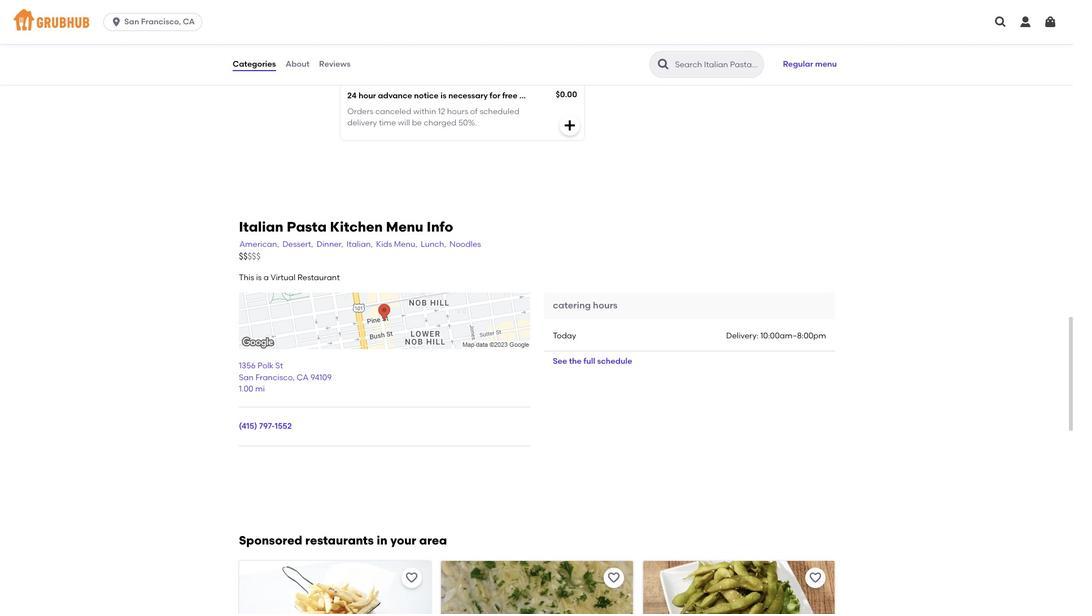 Task type: describe. For each thing, give the bounding box(es) containing it.
svg image down $0.00
[[563, 119, 577, 132]]

restaurants
[[305, 533, 374, 548]]

orders canceled within 12 hours of scheduled delivery time will be charged 50%.
[[347, 107, 520, 128]]

area
[[419, 533, 447, 548]]

1 horizontal spatial is
[[441, 91, 447, 100]]

delivery:
[[726, 331, 759, 340]]

sakesan sushi & robata logo image
[[643, 561, 835, 614]]

reviews button
[[319, 44, 351, 85]]

10:00am–8:00pm
[[761, 331, 826, 340]]

policy
[[418, 57, 455, 71]]

gyro xpress logo image
[[240, 561, 431, 614]]

cancellation
[[338, 57, 416, 71]]

san francisco, ca
[[124, 17, 195, 27]]

lunch, button
[[420, 238, 447, 251]]

hours
[[593, 300, 618, 311]]

today
[[553, 331, 576, 340]]

svg image inside san francisco, ca button
[[111, 16, 122, 28]]

menu
[[815, 59, 837, 69]]

(415) 797-1552
[[239, 421, 292, 431]]

san francisco, ca button
[[103, 13, 207, 31]]

(415) 797-1552 button
[[239, 421, 292, 432]]

will
[[398, 118, 410, 128]]

see the full schedule button
[[544, 351, 641, 372]]

san inside 1356 polk st san francisco , ca 94109 1.00 mi
[[239, 373, 254, 382]]

1.00
[[239, 384, 253, 394]]

24 hour advance notice is necessary for free cancellation.
[[347, 91, 570, 100]]

regular menu
[[783, 59, 837, 69]]

this is a virtual restaurant
[[239, 273, 340, 282]]

info
[[427, 218, 453, 235]]

reviews
[[319, 59, 351, 69]]

search icon image
[[657, 58, 671, 71]]

(415)
[[239, 421, 257, 431]]

ca inside san francisco, ca button
[[183, 17, 195, 27]]

$$
[[239, 251, 248, 262]]

svg image
[[1019, 15, 1033, 29]]

this
[[239, 273, 254, 282]]

categories button
[[232, 44, 277, 85]]

mi
[[255, 384, 265, 394]]

12
[[438, 107, 445, 116]]

50%.
[[458, 118, 477, 128]]

notice
[[414, 91, 439, 100]]

canceled
[[375, 107, 411, 116]]

full
[[584, 356, 595, 366]]

be
[[412, 118, 422, 128]]

catering hours
[[553, 300, 618, 311]]

time
[[379, 118, 396, 128]]

pasta
[[287, 218, 327, 235]]

Search Italian Pasta Kitchen search field
[[674, 59, 761, 70]]

kitchen
[[330, 218, 383, 235]]

sponsored restaurants in your area
[[239, 533, 447, 548]]

1 vertical spatial is
[[256, 273, 262, 282]]

a
[[264, 273, 269, 282]]

advance
[[378, 91, 412, 100]]

797-
[[259, 421, 275, 431]]

1356 polk st san francisco , ca 94109 1.00 mi
[[239, 361, 332, 394]]

main navigation navigation
[[0, 0, 1074, 44]]

save this restaurant button for gyro xpress logo
[[402, 568, 422, 588]]

$$$$$
[[239, 251, 261, 262]]

charged
[[424, 118, 457, 128]]

kids menu, button
[[376, 238, 418, 251]]

dinner,
[[317, 239, 343, 249]]

save this restaurant button for the pizzelle di north beach logo
[[604, 568, 624, 588]]

noodles button
[[449, 238, 482, 251]]

hours
[[447, 107, 468, 116]]

menu,
[[394, 239, 417, 249]]

restaurant
[[298, 273, 340, 282]]

94109
[[310, 373, 332, 382]]



Task type: locate. For each thing, give the bounding box(es) containing it.
delivery: 10:00am–8:00pm
[[726, 331, 826, 340]]

san up 1.00 on the left
[[239, 373, 254, 382]]

schedule
[[597, 356, 632, 366]]

svg image left svg icon
[[994, 15, 1008, 29]]

san left "francisco,"
[[124, 17, 139, 27]]

ca
[[183, 17, 195, 27], [297, 373, 309, 382]]

dessert,
[[283, 239, 313, 249]]

see
[[553, 356, 567, 366]]

0 horizontal spatial save this restaurant image
[[405, 571, 419, 585]]

cancellation.
[[520, 91, 570, 100]]

ca right "francisco,"
[[183, 17, 195, 27]]

for
[[490, 91, 501, 100]]

within
[[413, 107, 436, 116]]

see the full schedule
[[553, 356, 632, 366]]

italian, button
[[346, 238, 373, 251]]

orders
[[347, 107, 374, 116]]

your
[[390, 533, 416, 548]]

catering
[[553, 300, 591, 311]]

noodles
[[450, 239, 481, 249]]

2 horizontal spatial save this restaurant button
[[806, 568, 826, 588]]

0 vertical spatial ca
[[183, 17, 195, 27]]

dessert, button
[[282, 238, 314, 251]]

san
[[124, 17, 139, 27], [239, 373, 254, 382]]

svg image left san francisco, ca
[[111, 16, 122, 28]]

american,
[[240, 239, 279, 249]]

italian pasta kitchen menu info
[[239, 218, 453, 235]]

3 save this restaurant button from the left
[[806, 568, 826, 588]]

francisco
[[256, 373, 293, 382]]

is up 12
[[441, 91, 447, 100]]

save this restaurant image
[[809, 571, 822, 585]]

american, button
[[239, 238, 280, 251]]

st
[[275, 361, 283, 371]]

ca right ,
[[297, 373, 309, 382]]

regular
[[783, 59, 814, 69]]

1 horizontal spatial save this restaurant button
[[604, 568, 624, 588]]

italian
[[239, 218, 284, 235]]

hour
[[359, 91, 376, 100]]

san inside button
[[124, 17, 139, 27]]

delivery
[[347, 118, 377, 128]]

sponsored
[[239, 533, 302, 548]]

1552
[[275, 421, 292, 431]]

save this restaurant image for save this restaurant "button" associated with the pizzelle di north beach logo
[[607, 571, 621, 585]]

regular menu button
[[778, 52, 842, 77]]

is
[[441, 91, 447, 100], [256, 273, 262, 282]]

virtual
[[271, 273, 296, 282]]

menu
[[386, 218, 424, 235]]

$0.00
[[556, 90, 577, 99]]

the
[[569, 356, 582, 366]]

scheduled
[[480, 107, 520, 116]]

american, dessert, dinner, italian, kids menu, lunch, noodles
[[240, 239, 481, 249]]

1 horizontal spatial ca
[[297, 373, 309, 382]]

0 horizontal spatial san
[[124, 17, 139, 27]]

2 save this restaurant image from the left
[[607, 571, 621, 585]]

1 vertical spatial san
[[239, 373, 254, 382]]

0 horizontal spatial is
[[256, 273, 262, 282]]

1 horizontal spatial save this restaurant image
[[607, 571, 621, 585]]

0 horizontal spatial ca
[[183, 17, 195, 27]]

of
[[470, 107, 478, 116]]

lunch,
[[421, 239, 446, 249]]

svg image
[[994, 15, 1008, 29], [1044, 15, 1057, 29], [111, 16, 122, 28], [563, 119, 577, 132]]

,
[[293, 373, 295, 382]]

polk
[[258, 361, 274, 371]]

ca inside 1356 polk st san francisco , ca 94109 1.00 mi
[[297, 373, 309, 382]]

1356
[[239, 361, 256, 371]]

about
[[286, 59, 310, 69]]

0 vertical spatial san
[[124, 17, 139, 27]]

kids
[[376, 239, 392, 249]]

necessary
[[449, 91, 488, 100]]

0 horizontal spatial save this restaurant button
[[402, 568, 422, 588]]

1 horizontal spatial san
[[239, 373, 254, 382]]

free
[[502, 91, 518, 100]]

save this restaurant button for sakesan sushi & robata logo
[[806, 568, 826, 588]]

save this restaurant image for save this restaurant "button" for gyro xpress logo
[[405, 571, 419, 585]]

0 vertical spatial is
[[441, 91, 447, 100]]

pizzelle di north beach logo image
[[441, 561, 633, 614]]

save this restaurant image
[[405, 571, 419, 585], [607, 571, 621, 585]]

2 save this restaurant button from the left
[[604, 568, 624, 588]]

cancellation policy
[[338, 57, 455, 71]]

categories
[[233, 59, 276, 69]]

svg image right svg icon
[[1044, 15, 1057, 29]]

1 save this restaurant image from the left
[[405, 571, 419, 585]]

in
[[377, 533, 388, 548]]

1 vertical spatial ca
[[297, 373, 309, 382]]

save this restaurant button
[[402, 568, 422, 588], [604, 568, 624, 588], [806, 568, 826, 588]]

about button
[[285, 44, 310, 85]]

italian,
[[347, 239, 373, 249]]

francisco,
[[141, 17, 181, 27]]

is left a
[[256, 273, 262, 282]]

dinner, button
[[316, 238, 344, 251]]

24
[[347, 91, 357, 100]]

1 save this restaurant button from the left
[[402, 568, 422, 588]]



Task type: vqa. For each thing, say whether or not it's contained in the screenshot.
within
yes



